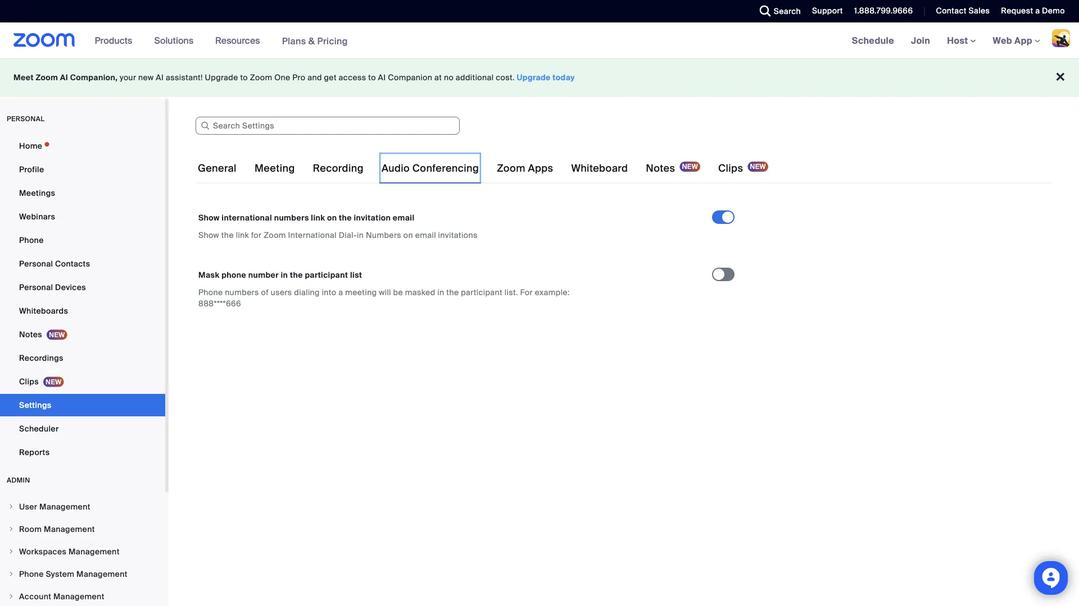 Task type: locate. For each thing, give the bounding box(es) containing it.
sales
[[969, 6, 990, 16]]

account management
[[19, 592, 104, 602]]

show
[[198, 213, 220, 223], [198, 230, 219, 241]]

zoom left apps
[[497, 162, 525, 175]]

right image for account management
[[8, 594, 15, 601]]

tabs of my account settings page tab list
[[196, 153, 770, 184]]

1 horizontal spatial upgrade
[[517, 73, 551, 83]]

in down invitation
[[357, 230, 364, 241]]

2 vertical spatial phone
[[19, 570, 44, 580]]

2 vertical spatial in
[[437, 287, 444, 298]]

numbers
[[366, 230, 401, 241]]

account management menu item
[[0, 587, 165, 607]]

new
[[138, 73, 154, 83]]

ai
[[60, 73, 68, 83], [156, 73, 164, 83], [378, 73, 386, 83]]

1.888.799.9666 button up the schedule link
[[854, 6, 913, 16]]

1 vertical spatial in
[[281, 270, 288, 280]]

phone up the "account" on the left bottom
[[19, 570, 44, 580]]

2 right image from the top
[[8, 549, 15, 556]]

888****666
[[198, 299, 241, 309]]

0 vertical spatial clips
[[718, 162, 743, 175]]

1 horizontal spatial in
[[357, 230, 364, 241]]

contact
[[936, 6, 967, 16]]

resources
[[215, 35, 260, 46]]

0 vertical spatial email
[[393, 213, 414, 223]]

right image
[[8, 527, 15, 533], [8, 549, 15, 556], [8, 572, 15, 578]]

plans & pricing
[[282, 35, 348, 47]]

resources button
[[215, 22, 265, 58]]

0 horizontal spatial a
[[338, 287, 343, 298]]

1 vertical spatial numbers
[[225, 287, 259, 298]]

room management menu item
[[0, 519, 165, 541]]

1 horizontal spatial ai
[[156, 73, 164, 83]]

1 vertical spatial right image
[[8, 594, 15, 601]]

&
[[308, 35, 315, 47]]

user
[[19, 502, 37, 513]]

be
[[393, 287, 403, 298]]

1 vertical spatial phone
[[198, 287, 223, 298]]

1 horizontal spatial on
[[403, 230, 413, 241]]

personal inside personal contacts 'link'
[[19, 259, 53, 269]]

the right masked
[[446, 287, 459, 298]]

show for show the link for zoom international dial-in numbers on email invitations
[[198, 230, 219, 241]]

mask
[[198, 270, 220, 280]]

phone system management menu item
[[0, 564, 165, 586]]

get
[[324, 73, 337, 83]]

1 right image from the top
[[8, 504, 15, 511]]

notes inside personal menu 'menu'
[[19, 330, 42, 340]]

3 right image from the top
[[8, 572, 15, 578]]

1 horizontal spatial email
[[415, 230, 436, 241]]

invitation
[[354, 213, 391, 223]]

numbers
[[274, 213, 309, 223], [225, 287, 259, 298]]

admin menu menu
[[0, 497, 165, 607]]

notes link
[[0, 324, 165, 346]]

phone system management
[[19, 570, 127, 580]]

in
[[357, 230, 364, 241], [281, 270, 288, 280], [437, 287, 444, 298]]

0 vertical spatial right image
[[8, 527, 15, 533]]

1 vertical spatial on
[[403, 230, 413, 241]]

reports link
[[0, 442, 165, 464]]

the
[[339, 213, 352, 223], [221, 230, 234, 241], [290, 270, 303, 280], [446, 287, 459, 298]]

plans & pricing link
[[282, 35, 348, 47], [282, 35, 348, 47]]

right image left workspaces
[[8, 549, 15, 556]]

1 vertical spatial personal
[[19, 282, 53, 293]]

1 horizontal spatial participant
[[461, 287, 502, 298]]

and
[[308, 73, 322, 83]]

home
[[19, 141, 42, 151]]

right image for room management
[[8, 527, 15, 533]]

the up dial-
[[339, 213, 352, 223]]

personal inside personal devices link
[[19, 282, 53, 293]]

right image inside the "user management" 'menu item'
[[8, 504, 15, 511]]

assistant!
[[166, 73, 203, 83]]

email up numbers
[[393, 213, 414, 223]]

on up 'show the link for zoom international dial-in numbers on email invitations'
[[327, 213, 337, 223]]

1 vertical spatial participant
[[461, 287, 502, 298]]

2 vertical spatial right image
[[8, 572, 15, 578]]

phone down 'webinars'
[[19, 235, 44, 246]]

reports
[[19, 448, 50, 458]]

0 horizontal spatial link
[[236, 230, 249, 241]]

link
[[311, 213, 325, 223], [236, 230, 249, 241]]

0 vertical spatial in
[[357, 230, 364, 241]]

show up mask
[[198, 230, 219, 241]]

a
[[1035, 6, 1040, 16], [338, 287, 343, 298]]

phone inside menu item
[[19, 570, 44, 580]]

in right masked
[[437, 287, 444, 298]]

0 vertical spatial link
[[311, 213, 325, 223]]

phone for phone numbers of users dialing into a meeting will be masked in the participant list. for example: 888****666
[[198, 287, 223, 298]]

0 horizontal spatial on
[[327, 213, 337, 223]]

right image inside 'workspaces management' menu item
[[8, 549, 15, 556]]

0 vertical spatial right image
[[8, 504, 15, 511]]

1 vertical spatial show
[[198, 230, 219, 241]]

email left the "invitations"
[[415, 230, 436, 241]]

right image for user management
[[8, 504, 15, 511]]

1 ai from the left
[[60, 73, 68, 83]]

0 horizontal spatial upgrade
[[205, 73, 238, 83]]

ai right the new
[[156, 73, 164, 83]]

zoom apps
[[497, 162, 553, 175]]

meetings link
[[0, 182, 165, 205]]

1 vertical spatial clips
[[19, 377, 39, 387]]

0 horizontal spatial clips
[[19, 377, 39, 387]]

link up international
[[311, 213, 325, 223]]

host
[[947, 35, 970, 46]]

0 horizontal spatial in
[[281, 270, 288, 280]]

1 horizontal spatial numbers
[[274, 213, 309, 223]]

0 vertical spatial personal
[[19, 259, 53, 269]]

participant up into
[[305, 270, 348, 280]]

right image left room
[[8, 527, 15, 533]]

management for room management
[[44, 525, 95, 535]]

contact sales link
[[928, 0, 993, 22], [936, 6, 990, 16]]

management down phone system management menu item
[[53, 592, 104, 602]]

whiteboards link
[[0, 300, 165, 323]]

international
[[288, 230, 337, 241]]

1 show from the top
[[198, 213, 220, 223]]

devices
[[55, 282, 86, 293]]

0 vertical spatial a
[[1035, 6, 1040, 16]]

right image
[[8, 504, 15, 511], [8, 594, 15, 601]]

2 horizontal spatial ai
[[378, 73, 386, 83]]

product information navigation
[[86, 22, 356, 59]]

1 vertical spatial a
[[338, 287, 343, 298]]

2 to from the left
[[368, 73, 376, 83]]

management for user management
[[39, 502, 90, 513]]

1.888.799.9666 button
[[846, 0, 916, 22], [854, 6, 913, 16]]

zoom logo image
[[13, 33, 75, 47]]

phone inside personal menu 'menu'
[[19, 235, 44, 246]]

link left for
[[236, 230, 249, 241]]

scheduler link
[[0, 418, 165, 441]]

numbers up international
[[274, 213, 309, 223]]

request a demo link
[[993, 0, 1079, 22], [1001, 6, 1065, 16]]

2 horizontal spatial in
[[437, 287, 444, 298]]

ai left companion,
[[60, 73, 68, 83]]

email
[[393, 213, 414, 223], [415, 230, 436, 241]]

1 right image from the top
[[8, 527, 15, 533]]

right image inside account management 'menu item'
[[8, 594, 15, 601]]

masked
[[405, 287, 435, 298]]

to right access
[[368, 73, 376, 83]]

0 horizontal spatial email
[[393, 213, 414, 223]]

into
[[322, 287, 336, 298]]

audio conferencing
[[382, 162, 479, 175]]

right image inside room management menu item
[[8, 527, 15, 533]]

ai left companion
[[378, 73, 386, 83]]

1 horizontal spatial link
[[311, 213, 325, 223]]

upgrade down product information "navigation"
[[205, 73, 238, 83]]

personal devices
[[19, 282, 86, 293]]

recordings link
[[0, 347, 165, 370]]

0 horizontal spatial to
[[240, 73, 248, 83]]

0 vertical spatial show
[[198, 213, 220, 223]]

management up the workspaces management
[[44, 525, 95, 535]]

personal up the whiteboards
[[19, 282, 53, 293]]

solutions button
[[154, 22, 198, 58]]

dialing
[[294, 287, 320, 298]]

the down international
[[221, 230, 234, 241]]

request a demo
[[1001, 6, 1065, 16]]

phone inside phone numbers of users dialing into a meeting will be masked in the participant list. for example: 888****666
[[198, 287, 223, 298]]

zoom
[[36, 73, 58, 83], [250, 73, 272, 83], [497, 162, 525, 175], [264, 230, 286, 241]]

show the link for zoom international dial-in numbers on email invitations
[[198, 230, 478, 241]]

1 upgrade from the left
[[205, 73, 238, 83]]

1 vertical spatial notes
[[19, 330, 42, 340]]

meet zoom ai companion, your new ai assistant! upgrade to zoom one pro and get access to ai companion at no additional cost. upgrade today
[[13, 73, 575, 83]]

2 personal from the top
[[19, 282, 53, 293]]

of
[[261, 287, 269, 298]]

upgrade
[[205, 73, 238, 83], [517, 73, 551, 83]]

0 horizontal spatial ai
[[60, 73, 68, 83]]

management
[[39, 502, 90, 513], [44, 525, 95, 535], [69, 547, 120, 558], [76, 570, 127, 580], [53, 592, 104, 602]]

1 horizontal spatial to
[[368, 73, 376, 83]]

management down room management menu item
[[69, 547, 120, 558]]

1 personal from the top
[[19, 259, 53, 269]]

management inside menu item
[[69, 547, 120, 558]]

general
[[198, 162, 237, 175]]

phone for phone system management
[[19, 570, 44, 580]]

0 horizontal spatial notes
[[19, 330, 42, 340]]

notes
[[646, 162, 675, 175], [19, 330, 42, 340]]

personal
[[19, 259, 53, 269], [19, 282, 53, 293]]

a left demo
[[1035, 6, 1040, 16]]

right image inside phone system management menu item
[[8, 572, 15, 578]]

admin
[[7, 477, 30, 485]]

join link
[[903, 22, 939, 58]]

numbers down phone
[[225, 287, 259, 298]]

2 right image from the top
[[8, 594, 15, 601]]

account
[[19, 592, 51, 602]]

a right into
[[338, 287, 343, 298]]

show left international
[[198, 213, 220, 223]]

phone up 888****666
[[198, 287, 223, 298]]

right image left user
[[8, 504, 15, 511]]

meetings navigation
[[843, 22, 1079, 59]]

upgrade right 'cost.'
[[517, 73, 551, 83]]

0 vertical spatial notes
[[646, 162, 675, 175]]

0 horizontal spatial numbers
[[225, 287, 259, 298]]

support link
[[804, 0, 846, 22], [812, 6, 843, 16]]

personal up personal devices
[[19, 259, 53, 269]]

1 vertical spatial right image
[[8, 549, 15, 556]]

1 horizontal spatial clips
[[718, 162, 743, 175]]

right image left system
[[8, 572, 15, 578]]

webinars
[[19, 212, 55, 222]]

clips inside personal menu 'menu'
[[19, 377, 39, 387]]

1 vertical spatial email
[[415, 230, 436, 241]]

management up room management
[[39, 502, 90, 513]]

2 show from the top
[[198, 230, 219, 241]]

companion
[[388, 73, 432, 83]]

on right numbers
[[403, 230, 413, 241]]

products button
[[95, 22, 137, 58]]

1 horizontal spatial a
[[1035, 6, 1040, 16]]

meet zoom ai companion, footer
[[0, 58, 1079, 97]]

1 horizontal spatial notes
[[646, 162, 675, 175]]

solutions
[[154, 35, 193, 46]]

right image left the "account" on the left bottom
[[8, 594, 15, 601]]

participant left list.
[[461, 287, 502, 298]]

banner
[[0, 22, 1079, 59]]

request
[[1001, 6, 1033, 16]]

to down resources dropdown button
[[240, 73, 248, 83]]

0 vertical spatial phone
[[19, 235, 44, 246]]

0 horizontal spatial participant
[[305, 270, 348, 280]]

in up 'users'
[[281, 270, 288, 280]]

right image for workspaces management
[[8, 549, 15, 556]]



Task type: vqa. For each thing, say whether or not it's contained in the screenshot.
success icon in the top left of the page
no



Task type: describe. For each thing, give the bounding box(es) containing it.
host button
[[947, 35, 976, 46]]

workspaces management menu item
[[0, 542, 165, 563]]

companion,
[[70, 73, 118, 83]]

web app
[[993, 35, 1032, 46]]

show international numbers link on the invitation email
[[198, 213, 414, 223]]

contacts
[[55, 259, 90, 269]]

2 ai from the left
[[156, 73, 164, 83]]

management for account management
[[53, 592, 104, 602]]

settings
[[19, 400, 51, 411]]

pro
[[292, 73, 305, 83]]

search
[[774, 6, 801, 16]]

zoom left one
[[250, 73, 272, 83]]

list
[[350, 270, 362, 280]]

clips link
[[0, 371, 165, 393]]

the inside phone numbers of users dialing into a meeting will be masked in the participant list. for example: 888****666
[[446, 287, 459, 298]]

banner containing products
[[0, 22, 1079, 59]]

2 upgrade from the left
[[517, 73, 551, 83]]

web
[[993, 35, 1012, 46]]

profile picture image
[[1052, 29, 1070, 47]]

show for show international numbers link on the invitation email
[[198, 213, 220, 223]]

workspaces management
[[19, 547, 120, 558]]

phone numbers of users dialing into a meeting will be masked in the participant list. for example: 888****666
[[198, 287, 570, 309]]

at
[[434, 73, 442, 83]]

plans
[[282, 35, 306, 47]]

management for workspaces management
[[69, 547, 120, 558]]

conferencing
[[412, 162, 479, 175]]

meet
[[13, 73, 34, 83]]

for
[[251, 230, 262, 241]]

profile link
[[0, 158, 165, 181]]

personal for personal devices
[[19, 282, 53, 293]]

one
[[274, 73, 290, 83]]

participant inside phone numbers of users dialing into a meeting will be masked in the participant list. for example: 888****666
[[461, 287, 502, 298]]

pricing
[[317, 35, 348, 47]]

example:
[[535, 287, 570, 298]]

personal contacts link
[[0, 253, 165, 275]]

management up account management 'menu item'
[[76, 570, 127, 580]]

additional
[[456, 73, 494, 83]]

settings link
[[0, 395, 165, 417]]

meeting
[[345, 287, 377, 298]]

profile
[[19, 164, 44, 175]]

schedule link
[[843, 22, 903, 58]]

workspaces
[[19, 547, 66, 558]]

user management
[[19, 502, 90, 513]]

personal devices link
[[0, 277, 165, 299]]

personal menu menu
[[0, 135, 165, 465]]

1 to from the left
[[240, 73, 248, 83]]

numbers inside phone numbers of users dialing into a meeting will be masked in the participant list. for example: 888****666
[[225, 287, 259, 298]]

apps
[[528, 162, 553, 175]]

international
[[222, 213, 272, 223]]

personal for personal contacts
[[19, 259, 53, 269]]

no
[[444, 73, 454, 83]]

home link
[[0, 135, 165, 157]]

phone for phone
[[19, 235, 44, 246]]

upgrade today link
[[517, 73, 575, 83]]

demo
[[1042, 6, 1065, 16]]

will
[[379, 287, 391, 298]]

zoom right for
[[264, 230, 286, 241]]

3 ai from the left
[[378, 73, 386, 83]]

recordings
[[19, 353, 63, 364]]

scheduler
[[19, 424, 59, 434]]

recording
[[313, 162, 364, 175]]

notes inside the tabs of my account settings page tab list
[[646, 162, 675, 175]]

0 vertical spatial numbers
[[274, 213, 309, 223]]

web app button
[[993, 35, 1040, 46]]

meetings
[[19, 188, 55, 198]]

1 vertical spatial link
[[236, 230, 249, 241]]

user management menu item
[[0, 497, 165, 518]]

number
[[248, 270, 279, 280]]

room management
[[19, 525, 95, 535]]

invitations
[[438, 230, 478, 241]]

support
[[812, 6, 843, 16]]

zoom right meet
[[36, 73, 58, 83]]

whiteboard
[[571, 162, 628, 175]]

the up 'dialing'
[[290, 270, 303, 280]]

0 vertical spatial participant
[[305, 270, 348, 280]]

whiteboards
[[19, 306, 68, 316]]

schedule
[[852, 35, 894, 46]]

mask phone number in the participant list
[[198, 270, 362, 280]]

1.888.799.9666 button up schedule
[[846, 0, 916, 22]]

users
[[271, 287, 292, 298]]

system
[[46, 570, 74, 580]]

phone
[[222, 270, 246, 280]]

audio
[[382, 162, 410, 175]]

right image for phone system management
[[8, 572, 15, 578]]

webinars link
[[0, 206, 165, 228]]

room
[[19, 525, 42, 535]]

access
[[339, 73, 366, 83]]

your
[[120, 73, 136, 83]]

search button
[[751, 0, 804, 22]]

a inside phone numbers of users dialing into a meeting will be masked in the participant list. for example: 888****666
[[338, 287, 343, 298]]

join
[[911, 35, 930, 46]]

list.
[[505, 287, 518, 298]]

contact sales
[[936, 6, 990, 16]]

meeting
[[255, 162, 295, 175]]

in inside phone numbers of users dialing into a meeting will be masked in the participant list. for example: 888****666
[[437, 287, 444, 298]]

personal
[[7, 115, 45, 123]]

dial-
[[339, 230, 357, 241]]

zoom inside the tabs of my account settings page tab list
[[497, 162, 525, 175]]

today
[[553, 73, 575, 83]]

personal contacts
[[19, 259, 90, 269]]

0 vertical spatial on
[[327, 213, 337, 223]]

Search Settings text field
[[196, 117, 460, 135]]

clips inside the tabs of my account settings page tab list
[[718, 162, 743, 175]]

1.888.799.9666
[[854, 6, 913, 16]]



